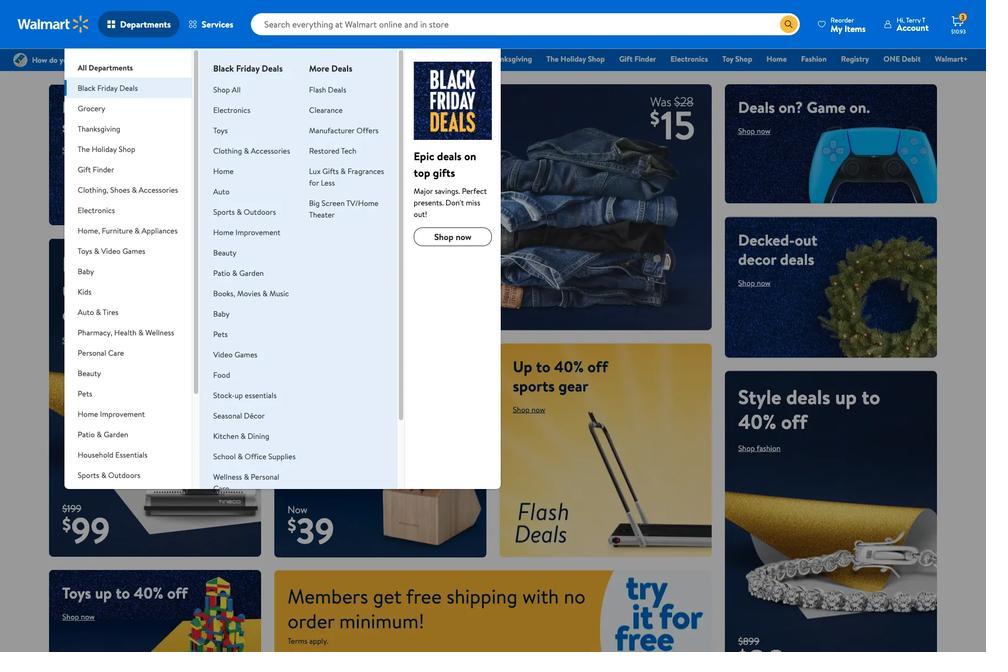 Task type: vqa. For each thing, say whether or not it's contained in the screenshot.
the bottommost Personal
yes



Task type: describe. For each thing, give the bounding box(es) containing it.
hi, terry t account
[[897, 15, 929, 34]]

deals right more deals
[[373, 53, 391, 64]]

deals on? game on.
[[738, 96, 870, 118]]

black friday deals button
[[65, 78, 192, 98]]

the for the holiday shop link
[[547, 53, 559, 64]]

39
[[296, 506, 334, 555]]

0 horizontal spatial all
[[78, 62, 87, 73]]

shop now for decked-out decor deals
[[738, 278, 771, 288]]

toy
[[723, 53, 734, 64]]

personal inside dropdown button
[[78, 347, 106, 358]]

shop now link for home deals up to 30% off
[[62, 335, 95, 346]]

gear
[[559, 375, 589, 397]]

$ for 39
[[288, 513, 296, 538]]

school & office supplies
[[213, 451, 296, 462]]

tv/home
[[346, 198, 379, 208]]

clearance link
[[309, 104, 343, 115]]

toys up to 40% off
[[62, 583, 188, 604]]

toys link
[[213, 125, 228, 136]]

1 vertical spatial games
[[235, 349, 257, 360]]

kitchen & dining
[[213, 431, 269, 441]]

game
[[807, 96, 846, 118]]

deals right flash
[[328, 84, 346, 95]]

home deals up to 30% off
[[62, 250, 163, 328]]

40% inside up to 40% off sports gear
[[554, 356, 584, 377]]

black friday deals image
[[414, 62, 492, 140]]

seasonal decor & party supplies
[[78, 490, 156, 513]]

now for high tech gifts, huge savings
[[81, 145, 95, 156]]

pets link
[[213, 329, 228, 339]]

clothing, shoes & accessories button
[[65, 180, 192, 200]]

gift finder link
[[614, 53, 661, 65]]

1 horizontal spatial supplies
[[268, 451, 296, 462]]

shop all
[[213, 84, 241, 95]]

style
[[738, 383, 782, 411]]

beauty for beauty dropdown button
[[78, 368, 101, 379]]

items
[[845, 22, 866, 34]]

$899
[[738, 635, 760, 648]]

electronics for leftmost the electronics link
[[213, 104, 251, 115]]

shop inside the holiday shop dropdown button
[[119, 144, 135, 154]]

fashion link
[[797, 53, 832, 65]]

finder for "gift finder" dropdown button
[[93, 164, 114, 175]]

games inside dropdown button
[[122, 246, 145, 256]]

$10.93
[[952, 28, 966, 35]]

top
[[414, 165, 430, 180]]

shop now link for deals on? game on.
[[738, 126, 771, 136]]

essentials inside dropdown button
[[115, 449, 148, 460]]

gift finder button
[[65, 159, 192, 180]]

home improvement for home improvement dropdown button
[[78, 409, 145, 419]]

more
[[309, 62, 329, 74]]

shop inside toy shop link
[[736, 53, 753, 64]]

sports for sports & outdoors dropdown button
[[78, 470, 99, 481]]

outdoors for sports & outdoors 'link'
[[244, 206, 276, 217]]

save big!
[[288, 240, 423, 289]]

1 horizontal spatial essentials
[[441, 53, 474, 64]]

gift for "gift finder" dropdown button
[[78, 164, 91, 175]]

manufacturer offers link
[[309, 125, 379, 136]]

epic
[[414, 148, 435, 164]]

epic deals on top gifts major savings. perfect presents. don't miss out!
[[414, 148, 487, 219]]

1 horizontal spatial black
[[213, 62, 234, 74]]

Walmart Site-Wide search field
[[251, 13, 800, 35]]

shipping
[[447, 583, 518, 610]]

& inside seasonal decor & party supplies
[[131, 490, 136, 501]]

garden for patio & garden link
[[239, 268, 264, 278]]

now dollar 39 null group
[[274, 503, 334, 558]]

thanksgiving button
[[65, 118, 192, 139]]

health
[[114, 327, 137, 338]]

pets button
[[65, 384, 192, 404]]

hi,
[[897, 15, 905, 25]]

1 horizontal spatial electronics link
[[666, 53, 713, 65]]

pharmacy, health & wellness
[[78, 327, 174, 338]]

seasonal décor link
[[213, 410, 265, 421]]

kids button
[[65, 282, 192, 302]]

pharmacy, health & wellness button
[[65, 322, 192, 343]]

1 vertical spatial home link
[[213, 166, 234, 176]]

sports & outdoors button
[[65, 465, 192, 486]]

huge
[[171, 96, 205, 118]]

seasonal for seasonal décor
[[213, 410, 242, 421]]

sports & outdoors for sports & outdoors 'link'
[[213, 206, 276, 217]]

terry
[[906, 15, 921, 25]]

home improvement button
[[65, 404, 192, 424]]

shop inside the holiday shop link
[[588, 53, 605, 64]]

improvement for home improvement link
[[236, 227, 281, 238]]

black friday deals for black friday deals dropdown button
[[78, 82, 138, 93]]

to inside up to 40% off sports gear
[[536, 356, 551, 377]]

$199 $ 99
[[62, 502, 110, 554]]

patio & garden button
[[65, 424, 192, 445]]

wellness & personal care
[[213, 471, 279, 494]]

1 vertical spatial departments
[[89, 62, 133, 73]]

electronics for "electronics" dropdown button
[[78, 205, 115, 215]]

big screen tv/home theater link
[[309, 198, 379, 220]]

sports
[[513, 375, 555, 397]]

shop now for up to 40% off sports gear
[[513, 404, 546, 415]]

restored tech
[[309, 145, 357, 156]]

now for home deals up to 30% off
[[81, 335, 95, 346]]

the holiday shop for the holiday shop link
[[547, 53, 605, 64]]

free
[[406, 583, 442, 610]]

deals for home deals are served
[[332, 356, 366, 377]]

now for deals on? game on.
[[757, 126, 771, 136]]

to inside style deals up to 40% off
[[862, 383, 881, 411]]

pets for pets link
[[213, 329, 228, 339]]

personal care button
[[65, 343, 192, 363]]

to inside home deals up to 30% off
[[89, 275, 107, 303]]

clearance
[[309, 104, 343, 115]]

gift for gift finder link
[[619, 53, 633, 64]]

up inside home deals up to 30% off
[[62, 275, 84, 303]]

friday for black friday deals dropdown button
[[97, 82, 118, 93]]

the holiday shop button
[[65, 139, 192, 159]]

baby for baby "link"
[[213, 308, 230, 319]]

shop now for deals on? game on.
[[738, 126, 771, 136]]

clothing, shoes & accessories
[[78, 184, 178, 195]]

big screen tv/home theater
[[309, 198, 379, 220]]

office
[[245, 451, 267, 462]]

savings.
[[435, 185, 460, 196]]

out
[[795, 229, 818, 251]]

care inside dropdown button
[[108, 347, 124, 358]]

décor
[[244, 410, 265, 421]]

& inside lux gifts & fragrances for less
[[341, 166, 346, 176]]

shop now for home deals up to 30% off
[[62, 335, 95, 346]]

was dollar $899, now dollar 99 group
[[725, 635, 786, 653]]

auto & tires
[[78, 307, 118, 317]]

thanksgiving link
[[483, 53, 537, 65]]

decked-
[[738, 229, 795, 251]]

electronics for the electronics link to the right
[[671, 53, 708, 64]]

presents.
[[414, 197, 444, 208]]

tech
[[341, 145, 357, 156]]

Search search field
[[251, 13, 800, 35]]

black for black friday deals link
[[330, 53, 348, 64]]

walmart+
[[935, 53, 968, 64]]

& inside wellness & personal care
[[244, 471, 249, 482]]

gifts
[[323, 166, 339, 176]]

on
[[464, 148, 476, 164]]

shop now link for toys up to 40% off
[[62, 612, 95, 622]]

miss
[[466, 197, 481, 208]]

supplies inside seasonal decor & party supplies
[[78, 502, 105, 513]]

off inside home deals up to 30% off
[[62, 300, 89, 328]]

personal inside wellness & personal care
[[251, 471, 279, 482]]

beauty for beauty link at the top
[[213, 247, 237, 258]]

garden for patio & garden dropdown button
[[104, 429, 128, 440]]

up
[[513, 356, 533, 377]]

restored
[[309, 145, 340, 156]]

0 horizontal spatial 40%
[[134, 583, 164, 604]]

toys for toys link
[[213, 125, 228, 136]]

screen
[[322, 198, 345, 208]]

pharmacy,
[[78, 327, 112, 338]]

lux gifts & fragrances for less
[[309, 166, 384, 188]]

video games link
[[213, 349, 257, 360]]

books,
[[213, 288, 235, 299]]

stock-up essentials link
[[213, 390, 277, 401]]

gift finder for "gift finder" dropdown button
[[78, 164, 114, 175]]

gifts
[[433, 165, 455, 180]]

patio & garden for patio & garden dropdown button
[[78, 429, 128, 440]]

decor
[[738, 248, 777, 270]]

0 horizontal spatial electronics link
[[213, 104, 251, 115]]



Task type: locate. For each thing, give the bounding box(es) containing it.
departments up black friday deals dropdown button
[[89, 62, 133, 73]]

1 vertical spatial care
[[213, 483, 229, 494]]

1 horizontal spatial video
[[213, 349, 233, 360]]

now down 'don't'
[[456, 231, 472, 243]]

stock-up essentials
[[213, 390, 277, 401]]

black for black friday deals dropdown button
[[78, 82, 96, 93]]

black friday deals inside black friday deals link
[[330, 53, 391, 64]]

finder for gift finder link
[[635, 53, 657, 64]]

garden inside patio & garden dropdown button
[[104, 429, 128, 440]]

beauty up patio & garden link
[[213, 247, 237, 258]]

grocery
[[405, 53, 432, 64], [78, 103, 105, 114]]

0 horizontal spatial outdoors
[[108, 470, 140, 481]]

0 horizontal spatial thanksgiving
[[78, 123, 120, 134]]

0 vertical spatial the holiday shop
[[547, 53, 605, 64]]

decor
[[108, 490, 129, 501]]

friday inside black friday deals dropdown button
[[97, 82, 118, 93]]

the down "savings"
[[78, 144, 90, 154]]

holiday inside dropdown button
[[92, 144, 117, 154]]

the for the holiday shop dropdown button on the left of the page
[[78, 144, 90, 154]]

0 vertical spatial holiday
[[561, 53, 586, 64]]

kitchen & dining link
[[213, 431, 269, 441]]

deals up grocery dropdown button
[[119, 82, 138, 93]]

1 vertical spatial seasonal
[[78, 490, 107, 501]]

0 horizontal spatial the holiday shop
[[78, 144, 135, 154]]

pets inside dropdown button
[[78, 388, 92, 399]]

0 horizontal spatial grocery
[[78, 103, 105, 114]]

home improvement for home improvement link
[[213, 227, 281, 238]]

0 vertical spatial thanksgiving
[[488, 53, 532, 64]]

deals for epic deals on top gifts major savings. perfect presents. don't miss out!
[[437, 148, 462, 164]]

now down sports
[[532, 404, 546, 415]]

care down health
[[108, 347, 124, 358]]

home link down 'search icon'
[[762, 53, 792, 65]]

0 horizontal spatial sports
[[78, 470, 99, 481]]

thanksgiving for thanksgiving dropdown button
[[78, 123, 120, 134]]

1 vertical spatial video
[[213, 349, 233, 360]]

shop now link for high tech gifts, huge savings
[[62, 145, 95, 156]]

1 vertical spatial electronics
[[213, 104, 251, 115]]

finder inside dropdown button
[[93, 164, 114, 175]]

auto for auto & tires
[[78, 307, 94, 317]]

gift up clothing,
[[78, 164, 91, 175]]

2 vertical spatial toys
[[62, 583, 91, 604]]

grocery inside grocery dropdown button
[[78, 103, 105, 114]]

sports inside dropdown button
[[78, 470, 99, 481]]

accessories inside dropdown button
[[139, 184, 178, 195]]

home, furniture & appliances button
[[65, 220, 192, 241]]

save
[[288, 240, 358, 289]]

0 vertical spatial gift finder
[[619, 53, 657, 64]]

shop
[[588, 53, 605, 64], [736, 53, 753, 64], [213, 84, 230, 95], [738, 126, 755, 136], [119, 144, 135, 154], [62, 145, 79, 156], [434, 231, 454, 243], [738, 278, 755, 288], [62, 335, 79, 346], [513, 404, 530, 415], [738, 443, 755, 454], [62, 612, 79, 622]]

shop now link for up to 40% off sports gear
[[513, 404, 546, 415]]

0 horizontal spatial essentials
[[115, 449, 148, 460]]

off inside style deals up to 40% off
[[781, 408, 808, 435]]

deals left on?
[[738, 96, 775, 118]]

less
[[321, 177, 335, 188]]

sports down auto link
[[213, 206, 235, 217]]

home improvement inside dropdown button
[[78, 409, 145, 419]]

0 vertical spatial outdoors
[[244, 206, 276, 217]]

deals left 'are'
[[332, 356, 366, 377]]

1 vertical spatial patio
[[78, 429, 95, 440]]

sports & outdoors up home improvement link
[[213, 206, 276, 217]]

black right more
[[330, 53, 348, 64]]

friday inside black friday deals link
[[350, 53, 371, 64]]

black inside black friday deals dropdown button
[[78, 82, 96, 93]]

deals inside dropdown button
[[119, 82, 138, 93]]

0 horizontal spatial auto
[[78, 307, 94, 317]]

now for toys up to 40% off
[[81, 612, 95, 622]]

party
[[138, 490, 156, 501]]

baby
[[78, 266, 94, 277], [213, 308, 230, 319]]

1 horizontal spatial accessories
[[251, 145, 290, 156]]

1 horizontal spatial holiday
[[561, 53, 586, 64]]

99
[[71, 505, 110, 554]]

$ inside $199 $ 99
[[62, 512, 71, 537]]

improvement inside home improvement dropdown button
[[100, 409, 145, 419]]

0 vertical spatial care
[[108, 347, 124, 358]]

up to 40% off sports gear
[[513, 356, 608, 397]]

1 horizontal spatial seasonal
[[213, 410, 242, 421]]

0 vertical spatial accessories
[[251, 145, 290, 156]]

1 horizontal spatial finder
[[635, 53, 657, 64]]

deals for style deals up to 40% off
[[787, 383, 831, 411]]

all
[[78, 62, 87, 73], [232, 84, 241, 95]]

toy shop link
[[718, 53, 758, 65]]

black friday deals right more
[[330, 53, 391, 64]]

garden
[[239, 268, 264, 278], [104, 429, 128, 440]]

patio & garden for patio & garden link
[[213, 268, 264, 278]]

improvement down pets dropdown button on the left bottom of page
[[100, 409, 145, 419]]

deals for home deals up to 30% off
[[119, 250, 163, 278]]

seasonal up kitchen
[[213, 410, 242, 421]]

deals inside home deals up to 30% off
[[119, 250, 163, 278]]

1 vertical spatial home improvement
[[78, 409, 145, 419]]

shop all link
[[213, 84, 241, 95]]

black up high
[[78, 82, 96, 93]]

electronics down shop all link
[[213, 104, 251, 115]]

0 horizontal spatial holiday
[[92, 144, 117, 154]]

1 horizontal spatial personal
[[251, 471, 279, 482]]

patio & garden up household
[[78, 429, 128, 440]]

1 horizontal spatial friday
[[236, 62, 260, 74]]

school
[[213, 451, 236, 462]]

0 horizontal spatial the
[[78, 144, 90, 154]]

care inside wellness & personal care
[[213, 483, 229, 494]]

accessories right "clothing"
[[251, 145, 290, 156]]

now down deals on? game on. on the right top
[[757, 126, 771, 136]]

1 vertical spatial toys
[[78, 246, 92, 256]]

deals right "style"
[[787, 383, 831, 411]]

garden up books, movies & music
[[239, 268, 264, 278]]

wellness
[[145, 327, 174, 338], [213, 471, 242, 482]]

$ for 99
[[62, 512, 71, 537]]

theater
[[309, 209, 335, 220]]

pets down baby "link"
[[213, 329, 228, 339]]

black up shop all link
[[213, 62, 234, 74]]

order
[[288, 607, 335, 635]]

personal down pharmacy,
[[78, 347, 106, 358]]

thanksgiving down walmart site-wide search field
[[488, 53, 532, 64]]

grocery for grocery & essentials
[[405, 53, 432, 64]]

now down decor
[[757, 278, 771, 288]]

outdoors up home improvement link
[[244, 206, 276, 217]]

1 horizontal spatial patio & garden
[[213, 268, 264, 278]]

1 vertical spatial personal
[[251, 471, 279, 482]]

1 horizontal spatial sports
[[213, 206, 235, 217]]

decked-out decor deals
[[738, 229, 818, 270]]

lux gifts & fragrances for less link
[[309, 166, 384, 188]]

0 vertical spatial personal
[[78, 347, 106, 358]]

wellness inside dropdown button
[[145, 327, 174, 338]]

baby inside dropdown button
[[78, 266, 94, 277]]

1 horizontal spatial the
[[547, 53, 559, 64]]

up inside style deals up to 40% off
[[835, 383, 857, 411]]

to
[[89, 275, 107, 303], [536, 356, 551, 377], [862, 383, 881, 411], [116, 583, 130, 604]]

beauty link
[[213, 247, 237, 258]]

0 horizontal spatial gift finder
[[78, 164, 114, 175]]

electronics link down shop all link
[[213, 104, 251, 115]]

now down "savings"
[[81, 145, 95, 156]]

2 vertical spatial 40%
[[134, 583, 164, 604]]

1 vertical spatial patio & garden
[[78, 429, 128, 440]]

auto up sports & outdoors 'link'
[[213, 186, 230, 197]]

friday up shop all at the top left of page
[[236, 62, 260, 74]]

now for decked-out decor deals
[[757, 278, 771, 288]]

video up food 'link'
[[213, 349, 233, 360]]

shop now link for decked-out decor deals
[[738, 278, 771, 288]]

video inside dropdown button
[[101, 246, 121, 256]]

40%
[[554, 356, 584, 377], [738, 408, 777, 435], [134, 583, 164, 604]]

gift right the holiday shop link
[[619, 53, 633, 64]]

one debit
[[884, 53, 921, 64]]

1 vertical spatial pets
[[78, 388, 92, 399]]

home improvement down sports & outdoors 'link'
[[213, 227, 281, 238]]

baby up pets link
[[213, 308, 230, 319]]

0 horizontal spatial electronics
[[78, 205, 115, 215]]

grocery inside grocery & essentials link
[[405, 53, 432, 64]]

fashion
[[801, 53, 827, 64]]

baby up kids
[[78, 266, 94, 277]]

services button
[[180, 11, 242, 37]]

household
[[78, 449, 114, 460]]

1 vertical spatial wellness
[[213, 471, 242, 482]]

deals right more
[[331, 62, 353, 74]]

improvement down sports & outdoors 'link'
[[236, 227, 281, 238]]

black inside black friday deals link
[[330, 53, 348, 64]]

friday for black friday deals link
[[350, 53, 371, 64]]

essentials down patio & garden dropdown button
[[115, 449, 148, 460]]

patio for patio & garden dropdown button
[[78, 429, 95, 440]]

2 vertical spatial electronics
[[78, 205, 115, 215]]

0 horizontal spatial improvement
[[100, 409, 145, 419]]

no
[[564, 583, 586, 610]]

outdoors inside dropdown button
[[108, 470, 140, 481]]

pets for pets dropdown button on the left bottom of page
[[78, 388, 92, 399]]

toys & video games button
[[65, 241, 192, 261]]

1 vertical spatial all
[[232, 84, 241, 95]]

black friday deals link
[[325, 53, 396, 65]]

friday up tech
[[97, 82, 118, 93]]

electronics inside dropdown button
[[78, 205, 115, 215]]

0 vertical spatial patio & garden
[[213, 268, 264, 278]]

beauty down personal care
[[78, 368, 101, 379]]

0 vertical spatial electronics link
[[666, 53, 713, 65]]

walmart image
[[18, 15, 89, 33]]

seasonal up $199
[[78, 490, 107, 501]]

friday right more
[[350, 53, 371, 64]]

one
[[884, 53, 900, 64]]

deals left more
[[262, 62, 283, 74]]

baby button
[[65, 261, 192, 282]]

deals inside epic deals on top gifts major savings. perfect presents. don't miss out!
[[437, 148, 462, 164]]

shop now for toys up to 40% off
[[62, 612, 95, 622]]

0 vertical spatial supplies
[[268, 451, 296, 462]]

essentials
[[245, 390, 277, 401]]

black friday deals
[[330, 53, 391, 64], [213, 62, 283, 74], [78, 82, 138, 93]]

sports & outdoors
[[213, 206, 276, 217], [78, 470, 140, 481]]

flash deals
[[309, 84, 346, 95]]

up
[[62, 275, 84, 303], [835, 383, 857, 411], [235, 390, 243, 401], [95, 583, 112, 604]]

electronics down clothing,
[[78, 205, 115, 215]]

video down furniture at the top left
[[101, 246, 121, 256]]

1 horizontal spatial improvement
[[236, 227, 281, 238]]

grocery for grocery
[[78, 103, 105, 114]]

auto inside dropdown button
[[78, 307, 94, 317]]

t
[[922, 15, 926, 25]]

0 horizontal spatial black friday deals
[[78, 82, 138, 93]]

auto & tires button
[[65, 302, 192, 322]]

thanksgiving for thanksgiving link
[[488, 53, 532, 64]]

30%
[[112, 275, 148, 303]]

auto link
[[213, 186, 230, 197]]

shop now for high tech gifts, huge savings
[[62, 145, 95, 156]]

search icon image
[[785, 20, 793, 29]]

home link up auto link
[[213, 166, 234, 176]]

the
[[547, 53, 559, 64], [78, 144, 90, 154]]

big
[[309, 198, 320, 208]]

lux
[[309, 166, 321, 176]]

&
[[434, 53, 439, 64], [244, 145, 249, 156], [341, 166, 346, 176], [132, 184, 137, 195], [237, 206, 242, 217], [135, 225, 140, 236], [94, 246, 99, 256], [232, 268, 237, 278], [263, 288, 268, 299], [96, 307, 101, 317], [138, 327, 144, 338], [97, 429, 102, 440], [241, 431, 246, 441], [238, 451, 243, 462], [101, 470, 106, 481], [244, 471, 249, 482], [131, 490, 136, 501]]

0 horizontal spatial seasonal
[[78, 490, 107, 501]]

40% inside style deals up to 40% off
[[738, 408, 777, 435]]

improvement for home improvement dropdown button
[[100, 409, 145, 419]]

pets
[[213, 329, 228, 339], [78, 388, 92, 399]]

essentials
[[441, 53, 474, 64], [115, 449, 148, 460]]

holiday for the holiday shop dropdown button on the left of the page
[[92, 144, 117, 154]]

toys
[[213, 125, 228, 136], [78, 246, 92, 256], [62, 583, 91, 604]]

clothing & accessories link
[[213, 145, 290, 156]]

1 vertical spatial gift
[[78, 164, 91, 175]]

0 horizontal spatial sports & outdoors
[[78, 470, 140, 481]]

all departments link
[[65, 48, 192, 78]]

patio & garden inside dropdown button
[[78, 429, 128, 440]]

sports & outdoors down household essentials
[[78, 470, 140, 481]]

patio for patio & garden link
[[213, 268, 230, 278]]

departments up all departments link
[[120, 18, 171, 30]]

garden up household essentials
[[104, 429, 128, 440]]

black friday deals up shop all at the top left of page
[[213, 62, 283, 74]]

toys for toys up to 40% off
[[62, 583, 91, 604]]

0 horizontal spatial supplies
[[78, 502, 105, 513]]

wellness right health
[[145, 327, 174, 338]]

auto for auto link
[[213, 186, 230, 197]]

terms
[[288, 636, 308, 647]]

1 vertical spatial accessories
[[139, 184, 178, 195]]

0 vertical spatial essentials
[[441, 53, 474, 64]]

home inside home deals up to 30% off
[[62, 250, 114, 278]]

now up personal care
[[81, 335, 95, 346]]

registry
[[841, 53, 869, 64]]

off inside up to 40% off sports gear
[[588, 356, 608, 377]]

0 vertical spatial gift
[[619, 53, 633, 64]]

music
[[270, 288, 289, 299]]

seasonal inside seasonal decor & party supplies
[[78, 490, 107, 501]]

beauty inside dropdown button
[[78, 368, 101, 379]]

gift inside dropdown button
[[78, 164, 91, 175]]

0 horizontal spatial personal
[[78, 347, 106, 358]]

0 horizontal spatial patio
[[78, 429, 95, 440]]

electronics link left toy
[[666, 53, 713, 65]]

1 horizontal spatial garden
[[239, 268, 264, 278]]

0 horizontal spatial $
[[62, 512, 71, 537]]

accessories down "gift finder" dropdown button
[[139, 184, 178, 195]]

seasonal décor
[[213, 410, 265, 421]]

accessories
[[251, 145, 290, 156], [139, 184, 178, 195]]

2 horizontal spatial electronics
[[671, 53, 708, 64]]

sports & outdoors link
[[213, 206, 276, 217]]

shoes
[[110, 184, 130, 195]]

deals up gifts
[[437, 148, 462, 164]]

essentials left thanksgiving link
[[441, 53, 474, 64]]

sports down household
[[78, 470, 99, 481]]

1 horizontal spatial home link
[[762, 53, 792, 65]]

toys inside dropdown button
[[78, 246, 92, 256]]

sports for sports & outdoors 'link'
[[213, 206, 235, 217]]

outdoors for sports & outdoors dropdown button
[[108, 470, 140, 481]]

0 horizontal spatial care
[[108, 347, 124, 358]]

auto down kids
[[78, 307, 94, 317]]

deals up 'kids' dropdown button
[[119, 250, 163, 278]]

0 vertical spatial improvement
[[236, 227, 281, 238]]

0 horizontal spatial gift
[[78, 164, 91, 175]]

seasonal
[[213, 410, 242, 421], [78, 490, 107, 501]]

1 horizontal spatial auto
[[213, 186, 230, 197]]

personal down 'office'
[[251, 471, 279, 482]]

off
[[62, 300, 89, 328], [588, 356, 608, 377], [781, 408, 808, 435], [167, 583, 188, 604]]

1 horizontal spatial 40%
[[554, 356, 584, 377]]

sports & outdoors inside dropdown button
[[78, 470, 140, 481]]

1 horizontal spatial thanksgiving
[[488, 53, 532, 64]]

high
[[62, 96, 95, 118]]

1 horizontal spatial patio
[[213, 268, 230, 278]]

gift finder inside dropdown button
[[78, 164, 114, 175]]

kids
[[78, 286, 91, 297]]

holiday for the holiday shop link
[[561, 53, 586, 64]]

black friday deals for black friday deals link
[[330, 53, 391, 64]]

1 horizontal spatial black friday deals
[[213, 62, 283, 74]]

wellness inside wellness & personal care
[[213, 471, 242, 482]]

perfect
[[462, 185, 487, 196]]

deals right decor
[[780, 248, 815, 270]]

more deals
[[309, 62, 353, 74]]

toys for toys & video games
[[78, 246, 92, 256]]

now down "toys up to 40% off"
[[81, 612, 95, 622]]

thanksgiving down tech
[[78, 123, 120, 134]]

0 horizontal spatial baby
[[78, 266, 94, 277]]

care down school
[[213, 483, 229, 494]]

patio & garden up movies
[[213, 268, 264, 278]]

now for up to 40% off sports gear
[[532, 404, 546, 415]]

1 vertical spatial thanksgiving
[[78, 123, 120, 134]]

are
[[370, 356, 391, 377]]

home link
[[762, 53, 792, 65], [213, 166, 234, 176]]

0 vertical spatial home link
[[762, 53, 792, 65]]

1 horizontal spatial electronics
[[213, 104, 251, 115]]

2 horizontal spatial black friday deals
[[330, 53, 391, 64]]

outdoors down household essentials dropdown button on the left
[[108, 470, 140, 481]]

home improvement
[[213, 227, 281, 238], [78, 409, 145, 419]]

sports & outdoors for sports & outdoors dropdown button
[[78, 470, 140, 481]]

0 horizontal spatial pets
[[78, 388, 92, 399]]

wellness down school
[[213, 471, 242, 482]]

deals inside style deals up to 40% off
[[787, 383, 831, 411]]

fashion
[[757, 443, 781, 454]]

pets down personal care
[[78, 388, 92, 399]]

1 vertical spatial sports & outdoors
[[78, 470, 140, 481]]

0 horizontal spatial accessories
[[139, 184, 178, 195]]

toy shop
[[723, 53, 753, 64]]

the holiday shop for the holiday shop dropdown button on the left of the page
[[78, 144, 135, 154]]

3
[[962, 13, 965, 22]]

0 horizontal spatial black
[[78, 82, 96, 93]]

black friday deals inside black friday deals dropdown button
[[78, 82, 138, 93]]

0 horizontal spatial wellness
[[145, 327, 174, 338]]

0 vertical spatial wellness
[[145, 327, 174, 338]]

patio up household
[[78, 429, 95, 440]]

1 vertical spatial supplies
[[78, 502, 105, 513]]

the right thanksgiving link
[[547, 53, 559, 64]]

offers
[[357, 125, 379, 136]]

appliances
[[142, 225, 178, 236]]

savings
[[62, 116, 111, 137]]

apply.
[[309, 636, 328, 647]]

patio up books,
[[213, 268, 230, 278]]

the inside dropdown button
[[78, 144, 90, 154]]

$ inside now $ 39
[[288, 513, 296, 538]]

the holiday shop inside dropdown button
[[78, 144, 135, 154]]

thanksgiving inside dropdown button
[[78, 123, 120, 134]]

patio inside dropdown button
[[78, 429, 95, 440]]

major
[[414, 185, 433, 196]]

wellness & personal care link
[[213, 471, 279, 494]]

was dollar $199, now dollar 99 group
[[49, 502, 110, 557]]

0 vertical spatial video
[[101, 246, 121, 256]]

deals inside decked-out decor deals
[[780, 248, 815, 270]]

0 vertical spatial the
[[547, 53, 559, 64]]

1 horizontal spatial gift finder
[[619, 53, 657, 64]]

home improvement down pets dropdown button on the left bottom of page
[[78, 409, 145, 419]]

0 vertical spatial finder
[[635, 53, 657, 64]]

0 vertical spatial seasonal
[[213, 410, 242, 421]]

1 vertical spatial finder
[[93, 164, 114, 175]]

departments inside dropdown button
[[120, 18, 171, 30]]

seasonal for seasonal decor & party supplies
[[78, 490, 107, 501]]

electronics left toy
[[671, 53, 708, 64]]

served
[[395, 356, 439, 377]]

baby for baby dropdown button in the left of the page
[[78, 266, 94, 277]]

clothing & accessories
[[213, 145, 290, 156]]

2 horizontal spatial 40%
[[738, 408, 777, 435]]

1 vertical spatial beauty
[[78, 368, 101, 379]]

gift finder for gift finder link
[[619, 53, 657, 64]]

1 vertical spatial holiday
[[92, 144, 117, 154]]

1 vertical spatial 40%
[[738, 408, 777, 435]]

0 horizontal spatial patio & garden
[[78, 429, 128, 440]]

seasonal decor & party supplies button
[[65, 486, 192, 517]]

black friday deals up tech
[[78, 82, 138, 93]]

1 horizontal spatial wellness
[[213, 471, 242, 482]]

home inside dropdown button
[[78, 409, 98, 419]]



